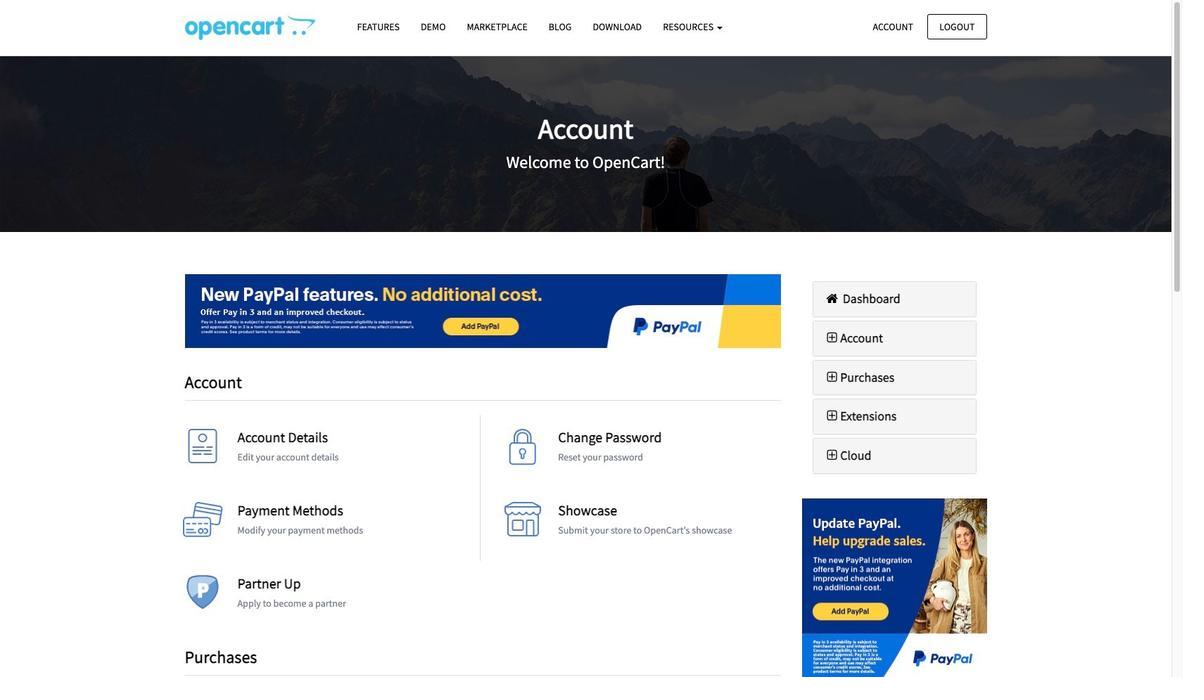 Task type: locate. For each thing, give the bounding box(es) containing it.
1 vertical spatial paypal image
[[802, 499, 987, 678]]

4 plus square o image from the top
[[824, 450, 840, 462]]

0 vertical spatial paypal image
[[185, 274, 781, 348]]

paypal image
[[185, 274, 781, 348], [802, 499, 987, 678]]

1 horizontal spatial paypal image
[[802, 499, 987, 678]]

opencart - your account image
[[185, 15, 315, 40]]

home image
[[824, 293, 840, 305]]

apply to become a partner image
[[181, 575, 223, 618]]

plus square o image
[[824, 332, 840, 345], [824, 371, 840, 384], [824, 411, 840, 423], [824, 450, 840, 462]]

payment methods image
[[181, 502, 223, 544]]



Task type: describe. For each thing, give the bounding box(es) containing it.
3 plus square o image from the top
[[824, 411, 840, 423]]

showcase image
[[502, 502, 544, 544]]

account image
[[181, 429, 223, 471]]

1 plus square o image from the top
[[824, 332, 840, 345]]

0 horizontal spatial paypal image
[[185, 274, 781, 348]]

change password image
[[502, 429, 544, 471]]

2 plus square o image from the top
[[824, 371, 840, 384]]



Task type: vqa. For each thing, say whether or not it's contained in the screenshot.
Account image
yes



